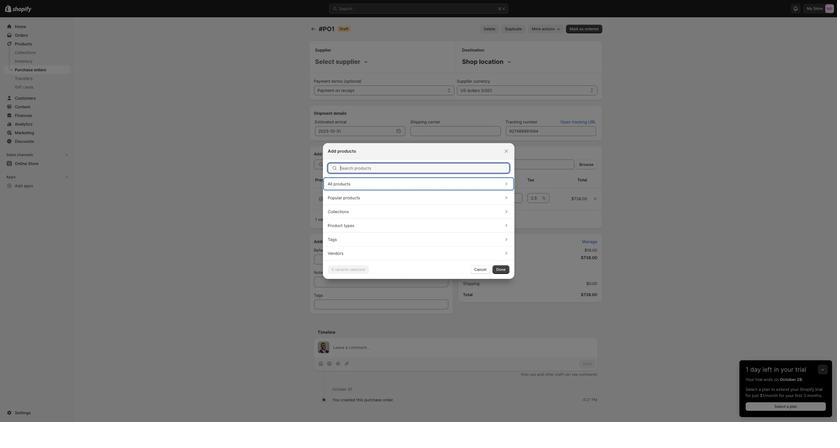 Task type: locate. For each thing, give the bounding box(es) containing it.
to right note
[[324, 270, 328, 275]]

apps
[[24, 183, 33, 188]]

select down the select a plan to extend your shopify trial for just $1/month for your first 3 months. on the right bottom of page
[[774, 404, 786, 409]]

1 horizontal spatial to
[[771, 387, 775, 392]]

0 horizontal spatial a
[[759, 387, 761, 392]]

purchase right this on the left bottom
[[364, 398, 382, 403]]

0 horizontal spatial to
[[324, 270, 328, 275]]

number
[[523, 119, 538, 124], [334, 248, 349, 253]]

home
[[15, 24, 26, 29]]

order.
[[383, 398, 394, 403]]

0 horizontal spatial shipping
[[410, 119, 427, 124]]

1 horizontal spatial number
[[523, 119, 538, 124]]

1 vertical spatial october
[[332, 387, 347, 392]]

cost adjustments
[[463, 274, 497, 279]]

1 horizontal spatial trial
[[795, 366, 806, 374]]

product types
[[328, 223, 354, 228]]

1 vertical spatial supplier
[[457, 79, 472, 84]]

plan inside the select a plan to extend your shopify trial for just $1/month for your first 3 months.
[[762, 387, 770, 392]]

1 vertical spatial purchase
[[364, 398, 382, 403]]

on inside 1 day left in your trial element
[[774, 377, 779, 382]]

see
[[572, 372, 578, 377]]

1 horizontal spatial cost
[[492, 178, 501, 182]]

collections up inventory
[[15, 50, 36, 55]]

products
[[337, 149, 356, 154], [323, 152, 340, 157], [333, 182, 350, 186], [343, 195, 360, 200]]

0 vertical spatial number
[[523, 119, 538, 124]]

1 vertical spatial trial
[[755, 377, 762, 382]]

0 horizontal spatial select
[[746, 387, 758, 392]]

your
[[746, 377, 754, 382]]

0 vertical spatial select
[[746, 387, 758, 392]]

add inside button
[[15, 183, 23, 188]]

months.
[[807, 393, 823, 398]]

on up the product on the left bottom
[[332, 217, 337, 222]]

products up collections link
[[15, 41, 32, 46]]

men's jeans
[[332, 194, 356, 199]]

payment left terms
[[314, 79, 330, 84]]

1 vertical spatial select
[[774, 404, 786, 409]]

1 horizontal spatial supplier
[[389, 178, 406, 182]]

1 horizontal spatial shipping
[[463, 281, 480, 286]]

shipping
[[410, 119, 427, 124], [463, 281, 480, 286]]

1 horizontal spatial total
[[577, 178, 587, 182]]

add products
[[328, 149, 356, 154], [314, 152, 340, 157]]

terms
[[332, 79, 342, 84]]

for down extend at the bottom of page
[[779, 393, 784, 398]]

0 vertical spatial plan
[[762, 387, 770, 392]]

supplier for supplier currency
[[457, 79, 472, 84]]

purchase for order.
[[364, 398, 382, 403]]

1 day left in your trial button
[[739, 361, 832, 374]]

2 horizontal spatial trial
[[815, 387, 823, 392]]

total down browse button
[[577, 178, 587, 182]]

transfers
[[15, 76, 33, 81]]

1 horizontal spatial october
[[780, 377, 796, 382]]

0 vertical spatial cost
[[492, 178, 501, 182]]

for left the just
[[746, 393, 751, 398]]

left
[[763, 366, 772, 374]]

cost for cost adjustments
[[463, 274, 472, 279]]

tags up the reference number
[[328, 237, 337, 242]]

0 horizontal spatial october
[[332, 387, 347, 392]]

0 vertical spatial october
[[780, 377, 796, 382]]

1 horizontal spatial 1
[[746, 366, 749, 374]]

0 vertical spatial tags
[[328, 237, 337, 242]]

cancel
[[474, 267, 486, 272]]

estimated
[[315, 119, 334, 124]]

plan down first
[[790, 404, 797, 409]]

0 vertical spatial products
[[15, 41, 32, 46]]

1 inside dropdown button
[[746, 366, 749, 374]]

on
[[335, 88, 340, 93], [332, 217, 337, 222], [774, 377, 779, 382]]

total
[[577, 178, 587, 182], [463, 292, 473, 297]]

as
[[580, 27, 584, 31]]

popular products
[[328, 195, 360, 200]]

1 vertical spatial shipping
[[463, 281, 480, 286]]

1 horizontal spatial for
[[779, 393, 784, 398]]

1 vertical spatial on
[[332, 217, 337, 222]]

supplier down the #po1
[[315, 48, 331, 52]]

cancel button
[[470, 266, 490, 274]]

supplier up the us
[[457, 79, 472, 84]]

mark
[[570, 27, 579, 31]]

estimated arrival
[[315, 119, 346, 124]]

your up first
[[790, 387, 799, 392]]

us dollars (usd)
[[461, 88, 492, 93]]

purchase orders link
[[4, 65, 70, 74]]

tracking
[[506, 119, 522, 124]]

12 items
[[463, 263, 479, 268]]

gift cards link
[[4, 83, 70, 91]]

purchase
[[338, 217, 356, 222], [364, 398, 382, 403]]

1 vertical spatial cost
[[463, 274, 472, 279]]

tags
[[328, 237, 337, 242], [314, 293, 323, 298]]

1 day left in your trial element
[[739, 377, 832, 417]]

select inside the select a plan to extend your shopify trial for just $1/month for your first 3 months.
[[746, 387, 758, 392]]

cost for cost
[[492, 178, 501, 182]]

0 horizontal spatial plan
[[762, 387, 770, 392]]

k
[[503, 6, 505, 11]]

0 vertical spatial a
[[759, 387, 761, 392]]

details for shipment details
[[333, 111, 346, 116]]

1 horizontal spatial purchase
[[364, 398, 382, 403]]

supplier currency
[[457, 79, 490, 84]]

avatar with initials b n image
[[318, 342, 329, 354]]

.
[[802, 377, 803, 382]]

october up extend at the bottom of page
[[780, 377, 796, 382]]

1 horizontal spatial collections
[[328, 209, 349, 214]]

number down additional details
[[334, 248, 349, 253]]

number for tracking number
[[523, 119, 538, 124]]

manage
[[582, 239, 597, 244]]

details
[[333, 111, 346, 116], [335, 239, 348, 244]]

1 vertical spatial payment
[[318, 88, 334, 93]]

currency
[[473, 79, 490, 84]]

1 vertical spatial 1
[[746, 366, 749, 374]]

your
[[781, 366, 794, 374], [790, 387, 799, 392], [785, 393, 794, 398]]

0 horizontal spatial total
[[463, 292, 473, 297]]

products link
[[4, 40, 70, 48]]

october
[[780, 377, 796, 382], [332, 387, 347, 392]]

payment down terms
[[318, 88, 334, 93]]

sales channels button
[[4, 151, 70, 159]]

reference
[[314, 248, 333, 253]]

shopify
[[800, 387, 814, 392]]

1 vertical spatial details
[[335, 239, 348, 244]]

trial
[[795, 366, 806, 374], [755, 377, 762, 382], [815, 387, 823, 392]]

details up arrival
[[333, 111, 346, 116]]

2 vertical spatial supplier
[[389, 178, 406, 182]]

0 vertical spatial your
[[781, 366, 794, 374]]

2 vertical spatial on
[[774, 377, 779, 382]]

1 horizontal spatial products
[[315, 178, 333, 182]]

select up the just
[[746, 387, 758, 392]]

0 horizontal spatial add
[[15, 183, 23, 188]]

#po1
[[319, 25, 335, 33]]

your left first
[[785, 393, 794, 398]]

1 horizontal spatial tags
[[328, 237, 337, 242]]

on right ends
[[774, 377, 779, 382]]

your right the "in"
[[781, 366, 794, 374]]

1 horizontal spatial select
[[774, 404, 786, 409]]

details for additional details
[[335, 239, 348, 244]]

subtotal
[[463, 255, 479, 260]]

2 horizontal spatial add
[[328, 149, 336, 154]]

trial inside the select a plan to extend your shopify trial for just $1/month for your first 3 months.
[[815, 387, 823, 392]]

payment for payment on receipt
[[318, 88, 334, 93]]

jeans
[[344, 194, 356, 199]]

comments
[[579, 372, 597, 377]]

all
[[328, 182, 332, 186]]

add apps
[[15, 183, 33, 188]]

discounts link
[[4, 137, 70, 146]]

supplier for supplier sku
[[389, 178, 406, 182]]

1 vertical spatial tags
[[314, 293, 323, 298]]

add products down arrival
[[328, 149, 356, 154]]

manage button
[[578, 237, 601, 246]]

2 vertical spatial your
[[785, 393, 794, 398]]

carrier
[[428, 119, 440, 124]]

2 horizontal spatial supplier
[[457, 79, 472, 84]]

0 vertical spatial purchase
[[338, 217, 356, 222]]

1 left variant
[[315, 217, 317, 222]]

select a plan link
[[746, 403, 826, 411]]

to up $1/month
[[771, 387, 775, 392]]

you
[[530, 372, 536, 377]]

1 vertical spatial a
[[787, 404, 789, 409]]

0 horizontal spatial cost
[[463, 274, 472, 279]]

shipment details
[[314, 111, 346, 116]]

plan for select a plan
[[790, 404, 797, 409]]

purchase up types
[[338, 217, 356, 222]]

2 vertical spatial $738.00
[[581, 292, 597, 297]]

products
[[15, 41, 32, 46], [315, 178, 333, 182]]

12
[[463, 263, 467, 268]]

duplicate
[[505, 27, 522, 31]]

tags down note
[[314, 293, 323, 298]]

a inside the select a plan to extend your shopify trial for just $1/month for your first 3 months.
[[759, 387, 761, 392]]

arrival
[[335, 119, 346, 124]]

0 horizontal spatial for
[[746, 393, 751, 398]]

a up the just
[[759, 387, 761, 392]]

(optional)
[[344, 79, 362, 84]]

1 horizontal spatial a
[[787, 404, 789, 409]]

just
[[752, 393, 759, 398]]

note
[[314, 270, 323, 275]]

1 vertical spatial number
[[334, 248, 349, 253]]

a down the select a plan to extend your shopify trial for just $1/month for your first 3 months. on the right bottom of page
[[787, 404, 789, 409]]

0 vertical spatial 1
[[315, 217, 317, 222]]

trial up months.
[[815, 387, 823, 392]]

1 vertical spatial plan
[[790, 404, 797, 409]]

for
[[746, 393, 751, 398], [779, 393, 784, 398]]

only you and other staff can see comments
[[521, 372, 597, 377]]

october left 25
[[332, 387, 347, 392]]

open tracking url link
[[557, 118, 600, 126]]

to
[[324, 270, 328, 275], [771, 387, 775, 392]]

number for reference number
[[334, 248, 349, 253]]

ordered
[[585, 27, 599, 31]]

0 horizontal spatial purchase
[[338, 217, 356, 222]]

0 vertical spatial details
[[333, 111, 346, 116]]

payment for payment terms (optional)
[[314, 79, 330, 84]]

collections up 1 variant on purchase order
[[328, 209, 349, 214]]

vendors
[[328, 251, 343, 256]]

1 horizontal spatial plan
[[790, 404, 797, 409]]

products up popular
[[315, 178, 333, 182]]

on down payment terms (optional)
[[335, 88, 340, 93]]

1 vertical spatial collections
[[328, 209, 349, 214]]

additional details
[[314, 239, 348, 244]]

shipping left carrier
[[410, 119, 427, 124]]

0 vertical spatial trial
[[795, 366, 806, 374]]

additional
[[314, 239, 334, 244]]

details up vendors
[[335, 239, 348, 244]]

0 vertical spatial collections
[[15, 50, 36, 55]]

1 vertical spatial to
[[771, 387, 775, 392]]

cost
[[492, 178, 501, 182], [463, 274, 472, 279]]

trial up "28"
[[795, 366, 806, 374]]

0 vertical spatial shipping
[[410, 119, 427, 124]]

Leave a comment... text field
[[333, 345, 594, 351]]

a for select a plan
[[787, 404, 789, 409]]

0 horizontal spatial trial
[[755, 377, 762, 382]]

plan up $1/month
[[762, 387, 770, 392]]

done
[[496, 267, 506, 272]]

0 vertical spatial payment
[[314, 79, 330, 84]]

apps button
[[4, 173, 70, 182]]

trial right your
[[755, 377, 762, 382]]

0 vertical spatial supplier
[[315, 48, 331, 52]]

men's jeans link
[[332, 194, 356, 199]]

shipping down cost adjustments in the right bottom of the page
[[463, 281, 480, 286]]

0 horizontal spatial number
[[334, 248, 349, 253]]

types
[[344, 223, 354, 228]]

supplier left sku
[[389, 178, 406, 182]]

1 left day
[[746, 366, 749, 374]]

0 horizontal spatial supplier
[[315, 48, 331, 52]]

done button
[[493, 266, 509, 274]]

number right 'tracking'
[[523, 119, 538, 124]]

only
[[521, 372, 529, 377]]

collections
[[15, 50, 36, 55], [328, 209, 349, 214]]

2 vertical spatial trial
[[815, 387, 823, 392]]

mark as ordered
[[570, 27, 599, 31]]

0 horizontal spatial 1
[[315, 217, 317, 222]]

tags inside browse by list box
[[328, 237, 337, 242]]

1 vertical spatial $738.00
[[581, 255, 597, 260]]

total down cost adjustments in the right bottom of the page
[[463, 292, 473, 297]]

open tracking url
[[560, 119, 596, 124]]



Task type: vqa. For each thing, say whether or not it's contained in the screenshot.
SETTINGS link
yes



Task type: describe. For each thing, give the bounding box(es) containing it.
home link
[[4, 22, 70, 31]]

0 vertical spatial total
[[577, 178, 587, 182]]

extend
[[776, 387, 789, 392]]

quantity
[[443, 178, 459, 182]]

collections inside browse by list box
[[328, 209, 349, 214]]

orders
[[34, 67, 46, 72]]

dollars
[[467, 88, 480, 93]]

all products
[[328, 182, 350, 186]]

1 for 1 variant on purchase order
[[315, 217, 317, 222]]

october 25
[[332, 387, 352, 392]]

0 vertical spatial on
[[335, 88, 340, 93]]

shipping for shipping carrier
[[410, 119, 427, 124]]

discounts
[[15, 139, 34, 144]]

supplier
[[329, 270, 344, 275]]

shipment
[[314, 111, 332, 116]]

ends
[[764, 377, 773, 382]]

0 vertical spatial $738.00
[[571, 196, 587, 201]]

$738.00 for total
[[581, 292, 597, 297]]

shopify image
[[12, 6, 32, 13]]

plan for select a plan to extend your shopify trial for just $1/month for your first 3 months.
[[762, 387, 770, 392]]

draft
[[340, 27, 349, 31]]

inventory
[[15, 59, 33, 64]]

1 horizontal spatial add
[[314, 152, 322, 157]]

Search products text field
[[340, 163, 509, 173]]

1 for 1 day left in your trial
[[746, 366, 749, 374]]

add products inside dialog
[[328, 149, 356, 154]]

to inside the select a plan to extend your shopify trial for just $1/month for your first 3 months.
[[771, 387, 775, 392]]

select for select a plan
[[774, 404, 786, 409]]

browse
[[579, 162, 594, 167]]

your trial ends on october 28 .
[[746, 377, 803, 382]]

collections link
[[4, 48, 70, 57]]

tracking
[[572, 119, 587, 124]]

add inside dialog
[[328, 149, 336, 154]]

1 vertical spatial total
[[463, 292, 473, 297]]

october inside 1 day left in your trial element
[[780, 377, 796, 382]]

url
[[588, 119, 596, 124]]

cards
[[23, 85, 33, 90]]

purchase
[[15, 67, 33, 72]]

this
[[356, 398, 363, 403]]

2 for from the left
[[779, 393, 784, 398]]

25
[[348, 387, 352, 392]]

select for select a plan to extend your shopify trial for just $1/month for your first 3 months.
[[746, 387, 758, 392]]

transfers link
[[4, 74, 70, 83]]

day
[[750, 366, 761, 374]]

add products dialog
[[0, 143, 837, 279]]

add apps button
[[4, 182, 70, 190]]

0 vertical spatial to
[[324, 270, 328, 275]]

⌘
[[498, 6, 502, 11]]

items
[[468, 263, 479, 268]]

and
[[537, 372, 544, 377]]

search
[[339, 6, 352, 11]]

your inside dropdown button
[[781, 366, 794, 374]]

timeline
[[318, 330, 335, 335]]

1 vertical spatial your
[[790, 387, 799, 392]]

(usd)
[[481, 88, 492, 93]]

1 variant on purchase order
[[315, 217, 367, 222]]

tax
[[527, 178, 534, 182]]

sku
[[407, 178, 415, 182]]

sales channels
[[6, 153, 33, 157]]

apps
[[6, 175, 16, 179]]

product
[[328, 223, 343, 228]]

settings
[[15, 411, 31, 416]]

channels
[[17, 153, 33, 157]]

1 for from the left
[[746, 393, 751, 398]]

1 vertical spatial products
[[315, 178, 333, 182]]

28
[[797, 377, 802, 382]]

supplier sku
[[389, 178, 415, 182]]

receipt
[[341, 88, 354, 93]]

delete button
[[480, 25, 499, 33]]

order
[[357, 217, 367, 222]]

reference number
[[314, 248, 349, 253]]

you
[[332, 398, 339, 403]]

$738.00 for subtotal
[[581, 255, 597, 260]]

destination
[[462, 48, 484, 52]]

payment on receipt
[[318, 88, 354, 93]]

select a plan to extend your shopify trial for just $1/month for your first 3 months.
[[746, 387, 823, 398]]

purchase for order
[[338, 217, 356, 222]]

$18.00
[[584, 248, 597, 253]]

open
[[560, 119, 571, 124]]

settings link
[[4, 409, 70, 417]]

3
[[804, 393, 806, 398]]

1 day left in your trial
[[746, 366, 806, 374]]

in
[[774, 366, 779, 374]]

created
[[341, 398, 355, 403]]

adjustments
[[473, 274, 497, 279]]

inventory link
[[4, 57, 70, 65]]

browse by list box
[[323, 177, 514, 260]]

a for select a plan to extend your shopify trial for just $1/month for your first 3 months.
[[759, 387, 761, 392]]

gift
[[15, 85, 22, 90]]

supplier for supplier
[[315, 48, 331, 52]]

shipping for shipping
[[463, 281, 480, 286]]

add products up all
[[314, 152, 340, 157]]

select a plan
[[774, 404, 797, 409]]

⌘ k
[[498, 6, 505, 11]]

0 horizontal spatial collections
[[15, 50, 36, 55]]

sales
[[6, 153, 16, 157]]

shipping carrier
[[410, 119, 440, 124]]

0 horizontal spatial products
[[15, 41, 32, 46]]

pm
[[592, 398, 597, 402]]

trial inside dropdown button
[[795, 366, 806, 374]]

0 horizontal spatial tags
[[314, 293, 323, 298]]



